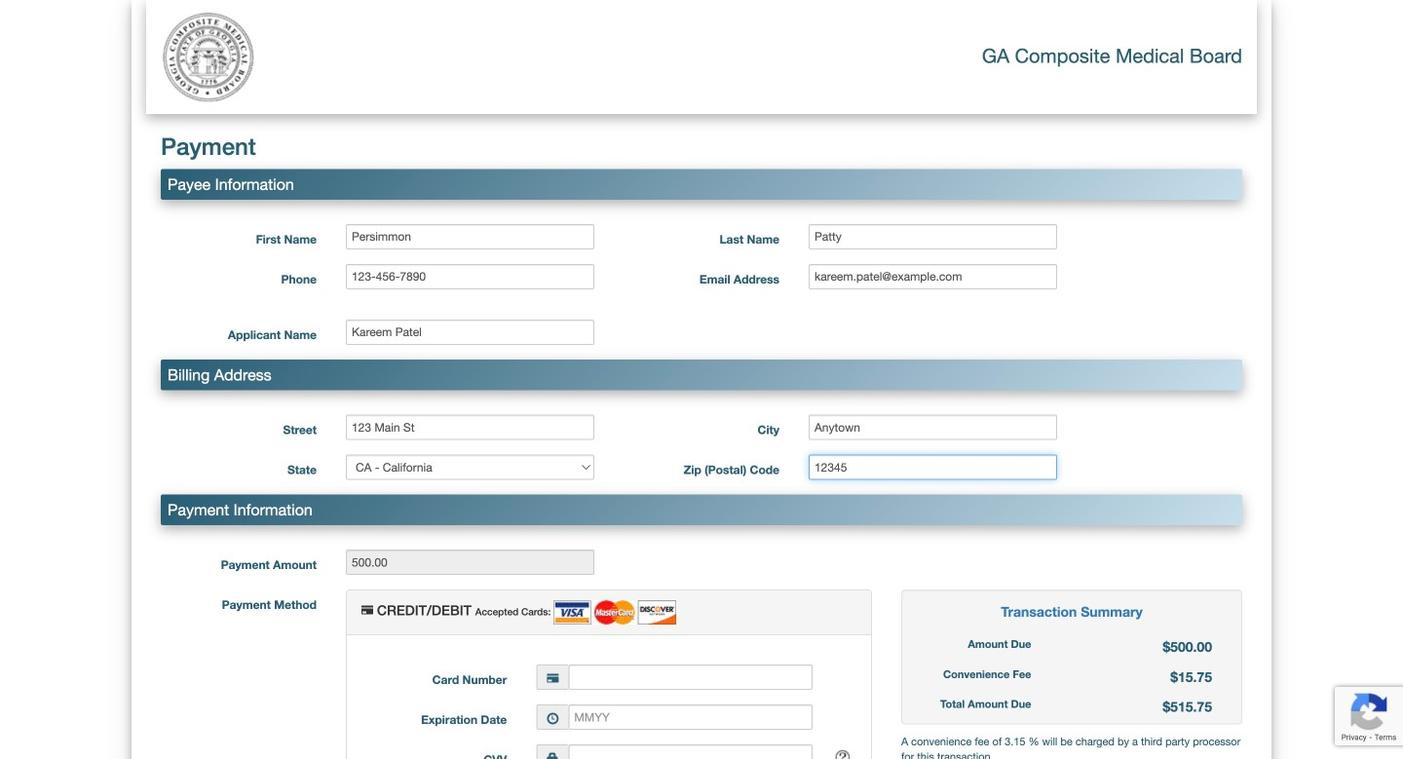 Task type: describe. For each thing, give the bounding box(es) containing it.
XXXXX text field
[[809, 455, 1057, 480]]

time image
[[547, 712, 559, 724]]



Task type: locate. For each thing, give the bounding box(es) containing it.
None telephone field
[[568, 665, 813, 690], [568, 745, 813, 759], [568, 665, 813, 690], [568, 745, 813, 759]]

credit card image
[[362, 603, 373, 615], [547, 672, 559, 684]]

1 vertical spatial credit card image
[[547, 672, 559, 684]]

lock image
[[547, 752, 559, 759]]

0 horizontal spatial credit card image
[[362, 603, 373, 615]]

1 horizontal spatial credit card image
[[547, 672, 559, 684]]

MMYY telephone field
[[568, 705, 813, 730]]

None text field
[[346, 224, 594, 249], [809, 224, 1057, 249], [346, 320, 594, 345], [346, 550, 594, 575], [346, 224, 594, 249], [809, 224, 1057, 249], [346, 320, 594, 345], [346, 550, 594, 575]]

name@domain.com text field
[[809, 264, 1057, 289]]

None text field
[[346, 415, 594, 440], [809, 415, 1057, 440], [346, 415, 594, 440], [809, 415, 1057, 440]]

XXX-XXX-XXXX text field
[[346, 264, 594, 289]]

0 vertical spatial credit card image
[[362, 603, 373, 615]]



